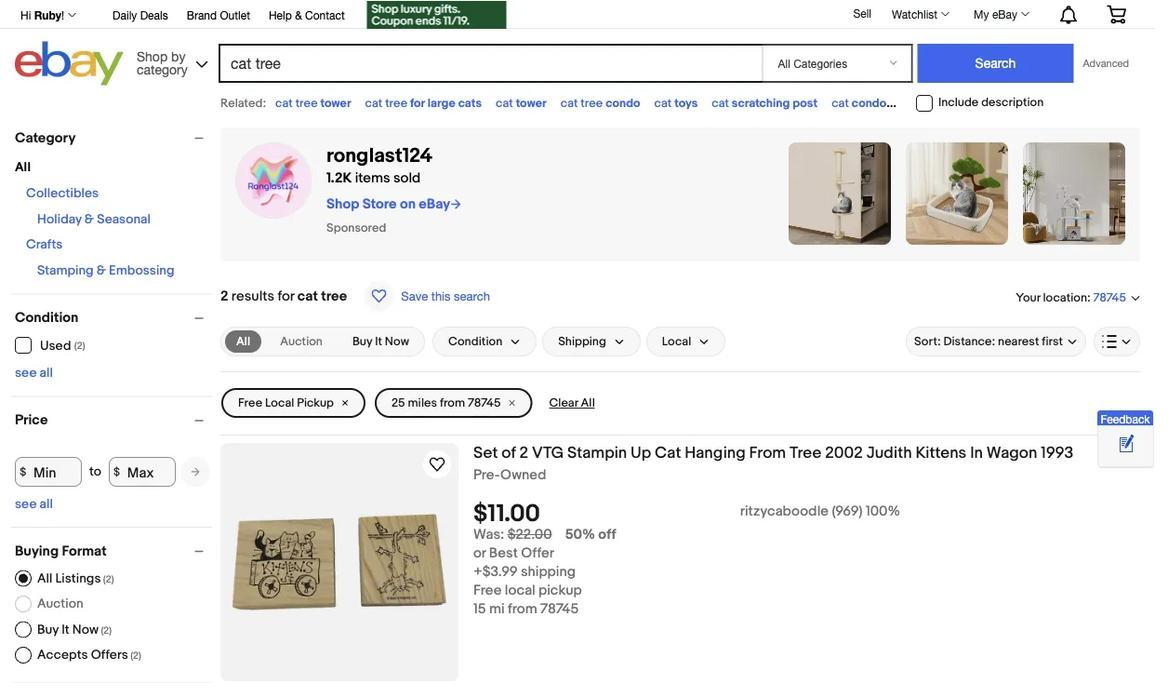 Task type: describe. For each thing, give the bounding box(es) containing it.
cat for cat scratching post
[[712, 96, 730, 110]]

help
[[269, 8, 292, 21]]

now for buy it now (2)
[[72, 621, 99, 637]]

& for stamping
[[97, 263, 106, 279]]

miles
[[408, 396, 437, 410]]

15
[[474, 601, 486, 618]]

shop store on ebay link
[[327, 195, 462, 212]]

4 ronglast124 image from the left
[[1024, 142, 1126, 245]]

account navigation
[[10, 0, 1141, 31]]

see all button for price
[[15, 496, 53, 512]]

sort: distance: nearest first
[[915, 334, 1064, 349]]

1 vertical spatial condition button
[[433, 327, 537, 356]]

1 tower from the left
[[321, 96, 351, 110]]

offer
[[521, 545, 555, 562]]

buying format button
[[15, 543, 212, 559]]

stamping & embossing link
[[37, 263, 175, 279]]

shipping button
[[543, 327, 641, 356]]

cat
[[655, 443, 682, 463]]

cat for cat toys
[[655, 96, 672, 110]]

this
[[432, 289, 451, 303]]

2 results for cat tree
[[221, 288, 347, 304]]

see all for price
[[15, 496, 53, 512]]

 (2) Items text field
[[128, 650, 141, 662]]

free local pickup link
[[222, 388, 366, 418]]

your shopping cart image
[[1107, 5, 1128, 24]]

crafts link
[[26, 237, 63, 253]]

include description
[[939, 96, 1045, 110]]

$11.00
[[474, 500, 541, 529]]

shipping
[[521, 564, 576, 580]]

0 vertical spatial condition button
[[15, 309, 212, 326]]

owned
[[501, 467, 547, 484]]

clear all
[[550, 396, 595, 410]]

used (2)
[[40, 338, 85, 354]]

!
[[61, 8, 64, 21]]

judith
[[867, 443, 913, 463]]

advanced
[[1084, 57, 1130, 69]]

buy it now link
[[341, 330, 421, 353]]

shop by category button
[[128, 41, 212, 81]]

cat for cat condo
[[832, 96, 850, 110]]

my ebay link
[[964, 3, 1039, 25]]

1993
[[1042, 443, 1074, 463]]

shop inside ronglast124 1.2k items sold shop store on ebay sponsored
[[327, 195, 360, 212]]

sell link
[[845, 7, 880, 20]]

cat for cat tree tower
[[276, 96, 293, 110]]

50%
[[566, 527, 596, 543]]

0 vertical spatial free
[[238, 396, 263, 410]]

& for help
[[295, 8, 302, 21]]

toys
[[675, 96, 698, 110]]

ritzycaboodle (969) 100%
[[741, 503, 901, 520]]

Search for anything text field
[[222, 46, 759, 81]]

save
[[401, 289, 428, 303]]

was:
[[474, 527, 505, 543]]

by
[[171, 48, 186, 64]]

tree
[[790, 443, 822, 463]]

2 tower from the left
[[516, 96, 547, 110]]

buy for buy it now (2)
[[37, 621, 59, 637]]

cat toys
[[655, 96, 698, 110]]

include
[[939, 96, 979, 110]]

tree for condo
[[581, 96, 603, 110]]

buy for buy it now
[[353, 334, 373, 349]]

was: $22.00
[[474, 527, 553, 543]]

wagon
[[987, 443, 1038, 463]]

2 inside set of 2 vtg stampin up cat hanging from tree 2002 judith kittens in wagon 1993 pre-owned
[[520, 443, 529, 463]]

all inside all link
[[236, 334, 251, 349]]

+$3.99
[[474, 564, 518, 580]]

outlet
[[220, 8, 250, 21]]

3 ronglast124 image from the left
[[907, 142, 1009, 245]]

cat for cat tree for large cats
[[365, 96, 383, 110]]

0 horizontal spatial 2
[[221, 288, 228, 304]]

hanging
[[685, 443, 746, 463]]

set
[[474, 443, 498, 463]]

(2) inside 'buy it now (2)'
[[101, 624, 112, 636]]

sold
[[394, 169, 421, 186]]

auction inside $11.00 main content
[[280, 334, 323, 349]]

50% off
[[566, 527, 617, 543]]

embossing
[[109, 263, 175, 279]]

shipping
[[559, 334, 607, 349]]

cat for cat tower
[[496, 96, 514, 110]]

related:
[[221, 96, 266, 110]]

pre-
[[474, 467, 501, 484]]

listing options selector. list view selected. image
[[1103, 334, 1133, 349]]

items
[[355, 169, 390, 186]]

to
[[89, 464, 101, 480]]

stampin
[[568, 443, 627, 463]]

daily
[[113, 8, 137, 21]]

daily deals
[[113, 8, 168, 21]]

all listings (2)
[[37, 570, 114, 586]]

deals
[[140, 8, 168, 21]]

tree for for
[[385, 96, 408, 110]]

box
[[949, 96, 970, 110]]

watch set of 2 vtg stampin up cat hanging from tree 2002 judith kittens in wagon 1993 image
[[426, 453, 449, 476]]

kittens
[[916, 443, 967, 463]]

stamping
[[37, 263, 94, 279]]

save this search button
[[359, 280, 496, 312]]

get the coupon image
[[367, 1, 507, 29]]

ritzycaboodle
[[741, 503, 829, 520]]

$ for the minimum value in $ text box
[[20, 465, 26, 479]]

feedback
[[1101, 412, 1151, 425]]

0 horizontal spatial auction
[[37, 596, 83, 612]]

it for buy it now
[[375, 334, 382, 349]]

seasonal
[[97, 212, 151, 228]]

ebay inside the account navigation
[[993, 7, 1018, 20]]

free inside or best offer +$3.99 shipping free local pickup 15 mi from 78745
[[474, 582, 502, 599]]

all for price
[[40, 496, 53, 512]]

or best offer +$3.99 shipping free local pickup 15 mi from 78745
[[474, 545, 582, 618]]

all for condition
[[40, 365, 53, 381]]

ronglast124
[[327, 143, 433, 168]]

all inside "clear all" link
[[581, 396, 595, 410]]

results
[[232, 288, 275, 304]]

0 horizontal spatial from
[[440, 396, 465, 410]]



Task type: vqa. For each thing, say whether or not it's contained in the screenshot.
Miraculous for New
no



Task type: locate. For each thing, give the bounding box(es) containing it.
see all for condition
[[15, 365, 53, 381]]

local inside 'dropdown button'
[[662, 334, 692, 349]]

see all button for condition
[[15, 365, 53, 381]]

it up accepts
[[62, 621, 69, 637]]

now up accepts offers (2)
[[72, 621, 99, 637]]

0 vertical spatial &
[[295, 8, 302, 21]]

my
[[975, 7, 990, 20]]

(2) down buying format 'dropdown button'
[[103, 573, 114, 585]]

it inside $11.00 main content
[[375, 334, 382, 349]]

&
[[295, 8, 302, 21], [85, 212, 94, 228], [97, 263, 106, 279]]

auction
[[280, 334, 323, 349], [37, 596, 83, 612]]

condition up used
[[15, 309, 79, 326]]

shop down '1.2k'
[[327, 195, 360, 212]]

cat inside $11.00 main content
[[298, 288, 318, 304]]

0 vertical spatial see all
[[15, 365, 53, 381]]

78745 right :
[[1094, 291, 1127, 305]]

ebay inside ronglast124 1.2k items sold shop store on ebay sponsored
[[419, 195, 451, 212]]

cat right cat tower
[[561, 96, 578, 110]]

(2) right used
[[74, 340, 85, 352]]

all down category on the top of the page
[[15, 160, 31, 175]]

clear all link
[[542, 388, 603, 418]]

format
[[62, 543, 107, 559]]

All selected text field
[[236, 333, 251, 350]]

all down used
[[40, 365, 53, 381]]

help & contact link
[[269, 6, 345, 26]]

for right results
[[278, 288, 295, 304]]

2 $ from the left
[[114, 465, 120, 479]]

0 horizontal spatial &
[[85, 212, 94, 228]]

from right miles
[[440, 396, 465, 410]]

from
[[750, 443, 787, 463]]

tower down search for anything text box on the top of the page
[[516, 96, 547, 110]]

tree
[[296, 96, 318, 110], [385, 96, 408, 110], [581, 96, 603, 110], [321, 288, 347, 304]]

cat litter box
[[901, 96, 970, 110]]

tree for tower
[[296, 96, 318, 110]]

location
[[1044, 290, 1088, 305]]

pickup
[[297, 396, 334, 410]]

0 vertical spatial ebay
[[993, 7, 1018, 20]]

brand outlet link
[[187, 6, 250, 26]]

1 horizontal spatial auction
[[280, 334, 323, 349]]

tree down shop by category 'banner' at the top of page
[[581, 96, 603, 110]]

2 condo from the left
[[852, 96, 887, 110]]

1 vertical spatial all
[[40, 496, 53, 512]]

buy up accepts
[[37, 621, 59, 637]]

for inside $11.00 main content
[[278, 288, 295, 304]]

condition button down stamping & embossing link
[[15, 309, 212, 326]]

1 vertical spatial free
[[474, 582, 502, 599]]

1 vertical spatial see all
[[15, 496, 53, 512]]

2 vertical spatial 78745
[[541, 601, 579, 618]]

0 horizontal spatial it
[[62, 621, 69, 637]]

cat up ronglast124 link on the left top
[[365, 96, 383, 110]]

free down all link on the left of the page
[[238, 396, 263, 410]]

1 ronglast124 image from the left
[[235, 142, 312, 219]]

collectibles link
[[26, 186, 99, 201]]

cat tree condo
[[561, 96, 641, 110]]

2 horizontal spatial 78745
[[1094, 291, 1127, 305]]

& right holiday
[[85, 212, 94, 228]]

0 horizontal spatial free
[[238, 396, 263, 410]]

1 horizontal spatial ebay
[[993, 7, 1018, 20]]

set of 2 vtg stampin up cat hanging from tree 2002 judith kittens in wagon 1993 image
[[221, 443, 459, 681]]

cat right cats
[[496, 96, 514, 110]]

condo left cat toys
[[606, 96, 641, 110]]

see all
[[15, 365, 53, 381], [15, 496, 53, 512]]

sort: distance: nearest first button
[[907, 327, 1087, 356]]

auction down 2 results for cat tree
[[280, 334, 323, 349]]

for for large
[[410, 96, 425, 110]]

cat tree tower
[[276, 96, 351, 110]]

free local pickup
[[238, 396, 334, 410]]

1 horizontal spatial 78745
[[541, 601, 579, 618]]

0 horizontal spatial ebay
[[419, 195, 451, 212]]

$11.00 main content
[[221, 120, 1141, 684]]

1 see from the top
[[15, 365, 37, 381]]

daily deals link
[[113, 6, 168, 26]]

2 ronglast124 image from the left
[[789, 142, 892, 245]]

0 vertical spatial auction
[[280, 334, 323, 349]]

buy it now (2)
[[37, 621, 112, 637]]

ebay right on
[[419, 195, 451, 212]]

description
[[982, 96, 1045, 110]]

1 horizontal spatial &
[[97, 263, 106, 279]]

1.2k
[[327, 169, 352, 186]]

holiday & seasonal
[[37, 212, 151, 228]]

buy
[[353, 334, 373, 349], [37, 621, 59, 637]]

buying
[[15, 543, 59, 559]]

78745 inside your location : 78745
[[1094, 291, 1127, 305]]

watchlist link
[[882, 3, 959, 25]]

1 horizontal spatial condo
[[852, 96, 887, 110]]

1 vertical spatial auction
[[37, 596, 83, 612]]

Minimum Value in $ text field
[[15, 457, 82, 487]]

condition
[[15, 309, 79, 326], [449, 334, 503, 349]]

see all down the minimum value in $ text box
[[15, 496, 53, 512]]

see for price
[[15, 496, 37, 512]]

(2) up offers
[[101, 624, 112, 636]]

(2) inside accepts offers (2)
[[130, 650, 141, 662]]

1 see all from the top
[[15, 365, 53, 381]]

cat right the toys at the right
[[712, 96, 730, 110]]

your location : 78745
[[1017, 290, 1127, 305]]

of
[[502, 443, 516, 463]]

0 vertical spatial shop
[[137, 48, 168, 64]]

0 horizontal spatial buy
[[37, 621, 59, 637]]

1 vertical spatial buy
[[37, 621, 59, 637]]

tower up ronglast124
[[321, 96, 351, 110]]

(2) right offers
[[130, 650, 141, 662]]

$ for maximum value in $ text field
[[114, 465, 120, 479]]

0 horizontal spatial $
[[20, 465, 26, 479]]

buy right auction link
[[353, 334, 373, 349]]

cat right post
[[832, 96, 850, 110]]

1 horizontal spatial for
[[410, 96, 425, 110]]

price
[[15, 412, 48, 429]]

1 horizontal spatial it
[[375, 334, 382, 349]]

$ right to
[[114, 465, 120, 479]]

sponsored
[[327, 221, 387, 235]]

auction link
[[269, 330, 334, 353]]

all down buying
[[37, 570, 53, 586]]

1 vertical spatial local
[[265, 396, 294, 410]]

ebay right my
[[993, 7, 1018, 20]]

(2) inside all listings (2)
[[103, 573, 114, 585]]

local left pickup
[[265, 396, 294, 410]]

from inside or best offer +$3.99 shipping free local pickup 15 mi from 78745
[[508, 601, 538, 618]]

shop inside shop by category
[[137, 48, 168, 64]]

condition inside $11.00 main content
[[449, 334, 503, 349]]

 (2) Items text field
[[99, 624, 112, 636]]

now for buy it now
[[385, 334, 409, 349]]

cat for cat tree condo
[[561, 96, 578, 110]]

0 vertical spatial 2
[[221, 288, 228, 304]]

free up 15
[[474, 582, 502, 599]]

collectibles
[[26, 186, 99, 201]]

cat right related:
[[276, 96, 293, 110]]

25 miles from 78745
[[392, 396, 501, 410]]

now down save
[[385, 334, 409, 349]]

0 vertical spatial local
[[662, 334, 692, 349]]

all down results
[[236, 334, 251, 349]]

sell
[[854, 7, 872, 20]]

2 left results
[[221, 288, 228, 304]]

1 horizontal spatial local
[[662, 334, 692, 349]]

2 right of
[[520, 443, 529, 463]]

78745 up the set at the left of page
[[468, 396, 501, 410]]

1 horizontal spatial buy
[[353, 334, 373, 349]]

shop left by
[[137, 48, 168, 64]]

cat condo
[[832, 96, 887, 110]]

& right help
[[295, 8, 302, 21]]

post
[[793, 96, 818, 110]]

1 condo from the left
[[606, 96, 641, 110]]

0 vertical spatial for
[[410, 96, 425, 110]]

1 vertical spatial from
[[508, 601, 538, 618]]

0 horizontal spatial condition button
[[15, 309, 212, 326]]

2 vertical spatial &
[[97, 263, 106, 279]]

set of 2 vtg stampin up cat hanging from tree 2002 judith kittens in wagon 1993 pre-owned
[[474, 443, 1074, 484]]

buying format
[[15, 543, 107, 559]]

2 see all from the top
[[15, 496, 53, 512]]

0 vertical spatial buy
[[353, 334, 373, 349]]

it for buy it now (2)
[[62, 621, 69, 637]]

search
[[454, 289, 490, 303]]

2002
[[826, 443, 864, 463]]

see all button down used
[[15, 365, 53, 381]]

see all button down the minimum value in $ text box
[[15, 496, 53, 512]]

brand outlet
[[187, 8, 250, 21]]

auction up 'buy it now (2)'
[[37, 596, 83, 612]]

1 vertical spatial see
[[15, 496, 37, 512]]

none submit inside shop by category 'banner'
[[918, 44, 1074, 83]]

78745 for 25 miles from 78745
[[468, 396, 501, 410]]

1 vertical spatial &
[[85, 212, 94, 228]]

for left large
[[410, 96, 425, 110]]

it down save this search button
[[375, 334, 382, 349]]

100%
[[866, 503, 901, 520]]

0 horizontal spatial shop
[[137, 48, 168, 64]]

0 vertical spatial it
[[375, 334, 382, 349]]

crafts
[[26, 237, 63, 253]]

clear
[[550, 396, 579, 410]]

& for holiday
[[85, 212, 94, 228]]

1 vertical spatial condition
[[449, 334, 503, 349]]

$ down price
[[20, 465, 26, 479]]

distance:
[[944, 334, 996, 349]]

first
[[1043, 334, 1064, 349]]

25 miles from 78745 link
[[375, 388, 533, 418]]

(2) inside used (2)
[[74, 340, 85, 352]]

None submit
[[918, 44, 1074, 83]]

1 horizontal spatial 2
[[520, 443, 529, 463]]

2 horizontal spatial &
[[295, 8, 302, 21]]

price button
[[15, 412, 212, 429]]

all right clear
[[581, 396, 595, 410]]

cat tower
[[496, 96, 547, 110]]

0 vertical spatial all
[[40, 365, 53, 381]]

in
[[971, 443, 984, 463]]

set of 2 vtg stampin up cat hanging from tree 2002 judith kittens in wagon 1993 link
[[474, 443, 1141, 467]]

stamping & embossing
[[37, 263, 175, 279]]

help & contact
[[269, 8, 345, 21]]

tower
[[321, 96, 351, 110], [516, 96, 547, 110]]

1 vertical spatial 78745
[[468, 396, 501, 410]]

cat for cat litter box
[[901, 96, 918, 110]]

contact
[[305, 8, 345, 21]]

from down local
[[508, 601, 538, 618]]

1 vertical spatial shop
[[327, 195, 360, 212]]

free
[[238, 396, 263, 410], [474, 582, 502, 599]]

large
[[428, 96, 456, 110]]

2 all from the top
[[40, 496, 53, 512]]

used
[[40, 338, 71, 354]]

tree inside $11.00 main content
[[321, 288, 347, 304]]

buy inside buy it now link
[[353, 334, 373, 349]]

listings
[[55, 570, 101, 586]]

all
[[40, 365, 53, 381], [40, 496, 53, 512]]

see up price
[[15, 365, 37, 381]]

78745 for your location : 78745
[[1094, 291, 1127, 305]]

cat left the toys at the right
[[655, 96, 672, 110]]

& right stamping
[[97, 263, 106, 279]]

Maximum Value in $ text field
[[109, 457, 176, 487]]

0 horizontal spatial tower
[[321, 96, 351, 110]]

1 see all button from the top
[[15, 365, 53, 381]]

0 horizontal spatial for
[[278, 288, 295, 304]]

1 horizontal spatial condition button
[[433, 327, 537, 356]]

local
[[505, 582, 536, 599]]

0 vertical spatial now
[[385, 334, 409, 349]]

 (2) Items text field
[[101, 573, 114, 585]]

holiday & seasonal link
[[37, 212, 151, 228]]

shop by category banner
[[10, 0, 1141, 90]]

see down the minimum value in $ text box
[[15, 496, 37, 512]]

for for cat
[[278, 288, 295, 304]]

1 $ from the left
[[20, 465, 26, 479]]

offers
[[91, 647, 128, 663]]

0 vertical spatial condition
[[15, 309, 79, 326]]

cat up auction link
[[298, 288, 318, 304]]

tree left large
[[385, 96, 408, 110]]

:
[[1088, 290, 1091, 305]]

local right the 'shipping' dropdown button
[[662, 334, 692, 349]]

0 horizontal spatial condition
[[15, 309, 79, 326]]

1 horizontal spatial condition
[[449, 334, 503, 349]]

0 vertical spatial 78745
[[1094, 291, 1127, 305]]

watchlist
[[893, 7, 938, 20]]

cat tree for large cats
[[365, 96, 482, 110]]

2 see from the top
[[15, 496, 37, 512]]

all down the minimum value in $ text box
[[40, 496, 53, 512]]

1 vertical spatial ebay
[[419, 195, 451, 212]]

1 all from the top
[[40, 365, 53, 381]]

0 horizontal spatial 78745
[[468, 396, 501, 410]]

up
[[631, 443, 652, 463]]

& inside the account navigation
[[295, 8, 302, 21]]

1 horizontal spatial $
[[114, 465, 120, 479]]

0 vertical spatial see all button
[[15, 365, 53, 381]]

set of 2 vtg stampin up cat hanging from tree 2002 judith kittens in wagon 1993 heading
[[474, 443, 1074, 463]]

see for condition
[[15, 365, 37, 381]]

0 vertical spatial from
[[440, 396, 465, 410]]

brand
[[187, 8, 217, 21]]

cats
[[458, 96, 482, 110]]

condo right post
[[852, 96, 887, 110]]

0 horizontal spatial now
[[72, 621, 99, 637]]

1 vertical spatial it
[[62, 621, 69, 637]]

78745 inside or best offer +$3.99 shipping free local pickup 15 mi from 78745
[[541, 601, 579, 618]]

1 vertical spatial now
[[72, 621, 99, 637]]

cat left 'litter'
[[901, 96, 918, 110]]

my ebay
[[975, 7, 1018, 20]]

1 vertical spatial for
[[278, 288, 295, 304]]

tree up auction link
[[321, 288, 347, 304]]

condition down 'search'
[[449, 334, 503, 349]]

0 vertical spatial see
[[15, 365, 37, 381]]

1 horizontal spatial from
[[508, 601, 538, 618]]

1 vertical spatial 2
[[520, 443, 529, 463]]

1 horizontal spatial now
[[385, 334, 409, 349]]

shop
[[137, 48, 168, 64], [327, 195, 360, 212]]

it
[[375, 334, 382, 349], [62, 621, 69, 637]]

2 see all button from the top
[[15, 496, 53, 512]]

sort:
[[915, 334, 941, 349]]

now inside $11.00 main content
[[385, 334, 409, 349]]

category
[[15, 129, 76, 146]]

see all down used
[[15, 365, 53, 381]]

1 horizontal spatial tower
[[516, 96, 547, 110]]

78745 down pickup
[[541, 601, 579, 618]]

1 horizontal spatial free
[[474, 582, 502, 599]]

ronglast124 image
[[235, 142, 312, 219], [789, 142, 892, 245], [907, 142, 1009, 245], [1024, 142, 1126, 245]]

0 horizontal spatial condo
[[606, 96, 641, 110]]

1 horizontal spatial shop
[[327, 195, 360, 212]]

tree right related:
[[296, 96, 318, 110]]

2
[[221, 288, 228, 304], [520, 443, 529, 463]]

0 horizontal spatial local
[[265, 396, 294, 410]]

1 vertical spatial see all button
[[15, 496, 53, 512]]

all link
[[225, 330, 262, 353]]

condition button down 'search'
[[433, 327, 537, 356]]



